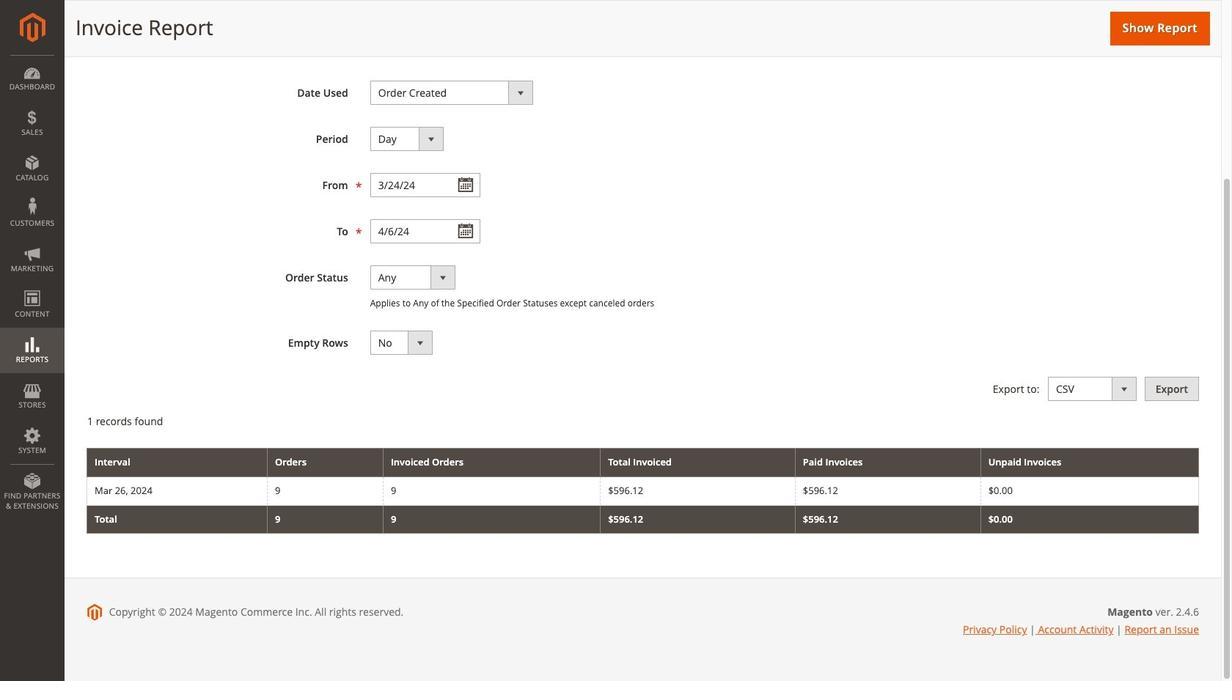 Task type: locate. For each thing, give the bounding box(es) containing it.
None text field
[[370, 173, 480, 197]]

menu bar
[[0, 55, 65, 519]]

None text field
[[370, 219, 480, 244]]

magento admin panel image
[[19, 12, 45, 43]]



